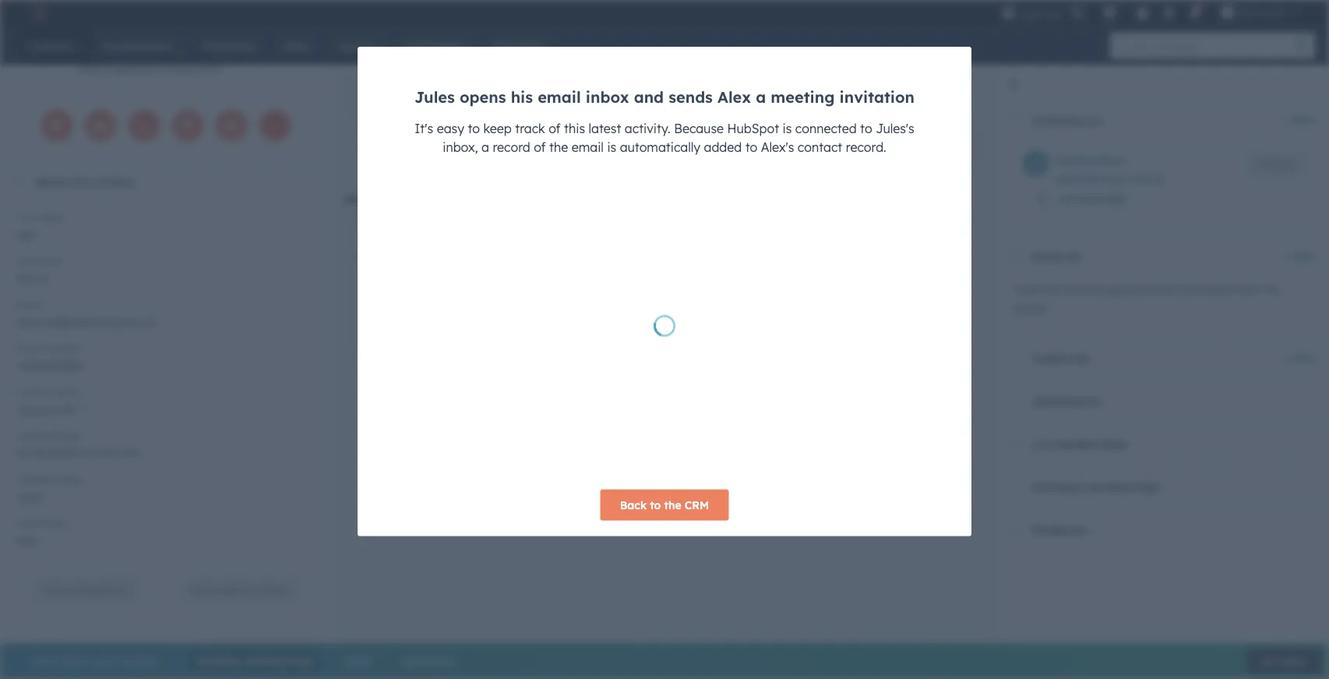 Task type: describe. For each thing, give the bounding box(es) containing it.
identifying opportunities
[[30, 655, 158, 668]]

demo
[[1282, 656, 1308, 667]]

search image
[[1297, 41, 1308, 51]]

to up inbox,
[[468, 121, 480, 136]]

added
[[704, 139, 742, 155]]

inbox,
[[443, 139, 478, 155]]

made
[[1259, 6, 1286, 19]]

view for view all properties
[[44, 584, 65, 596]]

1 horizontal spatial of
[[549, 121, 561, 136]]

lead button
[[16, 482, 316, 508]]

email inside it's easy to keep track of this latest activity. because hubspot is connected to jules's inbox, a record of the email is automatically added to alex's contact record.
[[572, 139, 604, 155]]

inbox
[[586, 87, 629, 107]]

settings link
[[1159, 4, 1179, 21]]

lead inside lifecycle stage lead
[[16, 491, 41, 505]]

jules opens his email inbox and sends alex a meeting invitation
[[414, 87, 915, 107]]

to inside button
[[650, 498, 661, 512]]

collapse
[[894, 139, 940, 153]]

invitation
[[840, 87, 915, 107]]

Last contacted text field
[[16, 439, 316, 464]]

this inside dropdown button
[[70, 175, 90, 188]]

contact inside it's easy to keep track of this latest activity. because hubspot is connected to jules's inbox, a record of the email is automatically added to alex's contact record.
[[798, 139, 843, 155]]

by:
[[386, 215, 401, 229]]

admiral blue
[[1055, 154, 1125, 167]]

identifying
[[30, 655, 87, 668]]

can
[[631, 318, 651, 332]]

communication
[[34, 642, 121, 656]]

salesperson at admiral blue
[[78, 41, 222, 54]]

blue inside button
[[1101, 154, 1125, 167]]

deals for deals (0)
[[1032, 250, 1062, 263]]

menu containing self made
[[1000, 0, 1311, 25]]

1 horizontal spatial is
[[783, 121, 792, 136]]

reporting
[[403, 655, 454, 668]]

0 vertical spatial a
[[756, 87, 766, 107]]

smith
[[45, 404, 75, 417]]

alex
[[718, 87, 751, 107]]

upgrade
[[1019, 7, 1061, 20]]

add for deals (0)
[[1292, 249, 1314, 263]]

name for last name
[[37, 255, 62, 267]]

status
[[40, 517, 67, 529]]

because
[[674, 121, 724, 136]]

salesperson
[[78, 41, 140, 54]]

exit demo
[[1261, 656, 1308, 667]]

reporting button
[[403, 651, 454, 672]]

preview button
[[1246, 151, 1307, 176]]

new
[[16, 535, 39, 548]]

contact owner
[[16, 386, 80, 398]]

crm
[[685, 498, 709, 512]]

fit.
[[614, 318, 627, 332]]

3 + from the top
[[1282, 351, 1289, 365]]

last name
[[16, 255, 62, 267]]

track
[[1013, 283, 1041, 297]]

follow
[[712, 318, 742, 332]]

meeting
[[771, 87, 835, 107]]

blue.com for admiral-
[[1102, 172, 1151, 186]]

First name text field
[[16, 221, 316, 245]]

building relationships
[[196, 655, 315, 668]]

opportunities inside track the revenue opportunities associated with this record.
[[1107, 283, 1176, 297]]

hubspot
[[727, 121, 779, 136]]

revenue
[[1063, 283, 1104, 297]]

caret image
[[12, 180, 22, 184]]

filter
[[357, 215, 383, 229]]

building
[[196, 655, 241, 668]]

+ add for (0)
[[1282, 249, 1314, 263]]

contact inside dropdown button
[[93, 175, 135, 188]]

upgrade image
[[1002, 7, 1016, 21]]

0 horizontal spatial admiral
[[157, 41, 197, 54]]

company (1)
[[1032, 113, 1102, 127]]

activities link
[[437, 80, 531, 118]]

+ for company (1)
[[1282, 113, 1289, 127]]

admiral-
[[1055, 172, 1102, 186]]

3 + add from the top
[[1282, 351, 1314, 365]]

Last name text field
[[16, 264, 316, 289]]

collapse all button
[[874, 131, 985, 162]]

easy
[[437, 121, 464, 136]]

about this contact button
[[0, 161, 316, 203]]

filter by:
[[357, 215, 401, 229]]

Search search field
[[345, 131, 529, 162]]

to left "jules's"
[[860, 121, 873, 136]]

all for view
[[68, 584, 78, 596]]

view all properties
[[44, 584, 126, 596]]

add for company (1)
[[1292, 113, 1314, 127]]

his
[[511, 87, 533, 107]]

2023
[[422, 249, 450, 264]]

deals (0)
[[1032, 250, 1081, 263]]

november 2023
[[357, 249, 450, 264]]

1 link opens in a new window image from the top
[[1154, 171, 1165, 190]]

like
[[554, 318, 571, 332]]

+ add for (1)
[[1282, 113, 1314, 127]]

marketplaces image
[[1103, 7, 1117, 21]]

3 add from the top
[[1292, 351, 1314, 365]]

latest
[[589, 121, 621, 136]]

admiral sides image
[[1024, 151, 1048, 176]]

sends
[[669, 87, 713, 107]]

view property history
[[193, 584, 287, 596]]

deals for deals
[[344, 655, 373, 668]]

last for last contacted
[[16, 430, 34, 441]]

record. inside track the revenue opportunities associated with this record.
[[1013, 302, 1049, 315]]

up
[[746, 318, 759, 332]]

(0)
[[1066, 250, 1081, 263]]

this inside it's easy to keep track of this latest activity. because hubspot is connected to jules's inbox, a record of the email is automatically added to alex's contact record.
[[564, 121, 585, 136]]

activities
[[460, 92, 509, 106]]

about
[[34, 175, 67, 188]]

back to the crm
[[620, 498, 709, 512]]

opens
[[460, 87, 506, 107]]

calling icon button
[[1064, 2, 1091, 23]]

notifications image
[[1188, 7, 1202, 21]]

lead status new
[[16, 517, 67, 548]]

company (1) button
[[998, 99, 1276, 141]]

company
[[1032, 113, 1084, 127]]

connected
[[796, 121, 857, 136]]

building relationships button
[[196, 651, 315, 672]]

back to the crm button
[[601, 490, 729, 521]]

last for last name
[[16, 255, 34, 267]]



Task type: vqa. For each thing, say whether or not it's contained in the screenshot.
fit.
yes



Task type: locate. For each thing, give the bounding box(es) containing it.
2 vertical spatial + add button
[[1282, 349, 1314, 368]]

+ add button for (1)
[[1282, 111, 1314, 129]]

1 vertical spatial admiral
[[1055, 154, 1098, 167]]

view left properties
[[44, 584, 65, 596]]

tab list
[[345, 79, 532, 118], [345, 162, 985, 200]]

Phone number text field
[[16, 351, 316, 376]]

last down first
[[16, 255, 34, 267]]

1 vertical spatial email
[[572, 139, 604, 155]]

Email text field
[[16, 308, 316, 333]]

opportunities inside button
[[90, 655, 158, 668]]

1 vertical spatial a
[[482, 139, 489, 155]]

1 horizontal spatial contact
[[798, 139, 843, 155]]

with
[[1238, 283, 1260, 297]]

0 horizontal spatial blue
[[200, 41, 222, 54]]

1 + add button from the top
[[1282, 111, 1314, 129]]

it's easy to keep track of this latest activity. because hubspot is connected to jules's inbox, a record of the email is automatically added to alex's contact record.
[[415, 121, 915, 155]]

0 horizontal spatial all
[[68, 584, 78, 596]]

blue.com inside admiral-blue.com button
[[1102, 172, 1151, 186]]

overview
[[367, 92, 416, 106]]

1 vertical spatial record.
[[1013, 302, 1049, 315]]

jules down contact
[[16, 404, 42, 417]]

1 horizontal spatial a
[[574, 318, 581, 332]]

back
[[620, 498, 647, 512]]

1 horizontal spatial record.
[[1013, 302, 1049, 315]]

the inside track the revenue opportunities associated with this record.
[[1044, 283, 1060, 297]]

2 + add from the top
[[1282, 249, 1314, 263]]

view left "property"
[[193, 584, 214, 596]]

identifying opportunities button
[[30, 651, 158, 672]]

lead up new
[[16, 517, 38, 529]]

admiral-blue.com button
[[1055, 170, 1168, 190]]

deals button
[[344, 651, 373, 672]]

lead inside lead status new
[[16, 517, 38, 529]]

Search HubSpot search field
[[1110, 33, 1301, 59]]

exit demo button
[[1248, 649, 1322, 674]]

self
[[1238, 6, 1256, 19]]

1 vertical spatial lead
[[16, 517, 38, 529]]

about this contact
[[34, 175, 135, 188]]

hubspot image
[[28, 3, 47, 22]]

jules up it's
[[414, 87, 455, 107]]

all inside popup button
[[943, 139, 956, 153]]

a down keep
[[482, 139, 489, 155]]

2 + add button from the top
[[1282, 247, 1314, 266]]

1 horizontal spatial opportunities
[[1107, 283, 1176, 297]]

0 vertical spatial the
[[549, 139, 568, 155]]

hubspot link
[[19, 3, 58, 22]]

tab list up 'easy'
[[345, 79, 532, 118]]

0 vertical spatial contact
[[798, 139, 843, 155]]

0 vertical spatial + add
[[1282, 113, 1314, 127]]

the left crm
[[664, 498, 682, 512]]

alex's
[[761, 139, 794, 155]]

+ for deals (0)
[[1282, 249, 1289, 263]]

asap?
[[762, 318, 795, 332]]

jules inside popup button
[[16, 404, 42, 417]]

0 vertical spatial add
[[1292, 113, 1314, 127]]

0 vertical spatial lead
[[16, 491, 41, 505]]

this right "about"
[[70, 175, 90, 188]]

1 vertical spatial is
[[607, 139, 617, 155]]

+3502468380
[[1056, 192, 1128, 206]]

1 vertical spatial deals
[[344, 655, 373, 668]]

tab list containing overview
[[345, 79, 532, 118]]

exit
[[1261, 656, 1279, 667]]

admiral blue button
[[1055, 151, 1125, 170]]

0 vertical spatial +
[[1282, 113, 1289, 127]]

1 tab list from the top
[[345, 79, 532, 118]]

amervis@admiral-
[[78, 62, 174, 76]]

blue up admiral-blue.com button
[[1101, 154, 1125, 167]]

all inside button
[[68, 584, 78, 596]]

1 vertical spatial of
[[534, 139, 546, 155]]

1 vertical spatial contact
[[93, 175, 135, 188]]

activity.
[[625, 121, 671, 136]]

0 vertical spatial deals
[[1032, 250, 1062, 263]]

it's
[[415, 121, 433, 136]]

2 view from the left
[[193, 584, 214, 596]]

overview link
[[346, 80, 437, 118]]

name
[[38, 212, 63, 223], [37, 255, 62, 267]]

record. down track on the right of the page
[[1013, 302, 1049, 315]]

1 vertical spatial blue.com
[[1102, 172, 1151, 186]]

is up alex's
[[783, 121, 792, 136]]

phone number
[[16, 342, 80, 354]]

2 horizontal spatial the
[[1044, 283, 1060, 297]]

blue right at
[[200, 41, 222, 54]]

2 tab list from the top
[[345, 162, 985, 200]]

1 vertical spatial name
[[37, 255, 62, 267]]

2 last from the top
[[16, 430, 34, 441]]

contact right "about"
[[93, 175, 135, 188]]

contact
[[798, 139, 843, 155], [93, 175, 135, 188]]

the right track on the right of the page
[[1044, 283, 1060, 297]]

1 vertical spatial all
[[68, 584, 78, 596]]

1 vertical spatial blue
[[1101, 154, 1125, 167]]

0 vertical spatial blue
[[200, 41, 222, 54]]

admiral inside button
[[1055, 154, 1098, 167]]

3 + add button from the top
[[1282, 349, 1314, 368]]

(1)
[[1088, 113, 1102, 127]]

subscriptions
[[124, 642, 197, 656]]

1 vertical spatial last
[[16, 430, 34, 441]]

1 last from the top
[[16, 255, 34, 267]]

marketplaces button
[[1094, 0, 1127, 25]]

lifecycle stage lead
[[16, 473, 81, 505]]

the inside button
[[664, 498, 682, 512]]

1 horizontal spatial the
[[664, 498, 682, 512]]

a inside it's easy to keep track of this latest activity. because hubspot is connected to jules's inbox, a record of the email is automatically added to alex's contact record.
[[482, 139, 489, 155]]

settings image
[[1162, 7, 1176, 21]]

1 lead from the top
[[16, 491, 41, 505]]

2 vertical spatial + add
[[1282, 351, 1314, 365]]

of
[[549, 121, 561, 136], [534, 139, 546, 155]]

of down track at the left of page
[[534, 139, 546, 155]]

2 + from the top
[[1282, 249, 1289, 263]]

0 horizontal spatial deals
[[344, 655, 373, 668]]

0 horizontal spatial blue.com
[[174, 62, 220, 76]]

help button
[[1130, 0, 1156, 25]]

2 vertical spatial a
[[574, 318, 581, 332]]

communication subscriptions
[[34, 642, 197, 656]]

2 vertical spatial +
[[1282, 351, 1289, 365]]

please
[[676, 318, 709, 332]]

contact
[[16, 386, 51, 398]]

this one looks like a good fit. can you please follow up asap?
[[478, 318, 795, 332]]

jules smith button
[[16, 395, 316, 421]]

history
[[257, 584, 287, 596]]

+3502468380 button
[[1056, 192, 1128, 206]]

1 view from the left
[[44, 584, 65, 596]]

to down hubspot
[[745, 139, 758, 155]]

0 vertical spatial admiral
[[157, 41, 197, 54]]

0 vertical spatial record.
[[846, 139, 887, 155]]

associated
[[1179, 283, 1235, 297]]

this right with
[[1263, 283, 1281, 297]]

lead down lifecycle
[[16, 491, 41, 505]]

good
[[584, 318, 611, 332]]

contacted
[[37, 430, 82, 441]]

a inside "november 2023" tab panel
[[574, 318, 581, 332]]

relationships
[[244, 655, 315, 668]]

1 horizontal spatial admiral
[[1055, 154, 1098, 167]]

view property history button
[[179, 577, 300, 602]]

all
[[943, 139, 956, 153], [68, 584, 78, 596]]

link opens in a new window image
[[1154, 171, 1165, 190], [1154, 175, 1165, 186]]

preview
[[1259, 158, 1294, 169]]

record. down "jules's"
[[846, 139, 887, 155]]

ruby anderson image
[[1221, 5, 1235, 19]]

admiral up admiral-
[[1055, 154, 1098, 167]]

1 vertical spatial + add
[[1282, 249, 1314, 263]]

record
[[493, 139, 530, 155]]

2 horizontal spatial a
[[756, 87, 766, 107]]

last down jules smith
[[16, 430, 34, 441]]

menu
[[1000, 0, 1311, 25]]

1 horizontal spatial all
[[943, 139, 956, 153]]

a right like
[[574, 318, 581, 332]]

1 horizontal spatial blue.com
[[1102, 172, 1151, 186]]

new button
[[16, 526, 316, 552]]

0 vertical spatial opportunities
[[1107, 283, 1176, 297]]

this inside "november 2023" tab panel
[[481, 318, 499, 332]]

0 vertical spatial + add button
[[1282, 111, 1314, 129]]

contact down connected
[[798, 139, 843, 155]]

and
[[634, 87, 664, 107]]

1 add from the top
[[1292, 113, 1314, 127]]

the inside it's easy to keep track of this latest activity. because hubspot is connected to jules's inbox, a record of the email is automatically added to alex's contact record.
[[549, 139, 568, 155]]

0 horizontal spatial record.
[[846, 139, 887, 155]]

1 vertical spatial opportunities
[[90, 655, 158, 668]]

0 vertical spatial is
[[783, 121, 792, 136]]

view for view property history
[[193, 584, 214, 596]]

first
[[16, 212, 35, 223]]

0 horizontal spatial contact
[[93, 175, 135, 188]]

is down latest
[[607, 139, 617, 155]]

0 horizontal spatial opportunities
[[90, 655, 158, 668]]

property
[[216, 584, 255, 596]]

2 vertical spatial add
[[1292, 351, 1314, 365]]

keep
[[484, 121, 512, 136]]

self made button
[[1212, 0, 1309, 25]]

0 horizontal spatial of
[[534, 139, 546, 155]]

november
[[357, 249, 419, 264]]

admiral-blue.com
[[1055, 172, 1151, 186]]

name for first name
[[38, 212, 63, 223]]

0 horizontal spatial the
[[549, 139, 568, 155]]

view
[[44, 584, 65, 596], [193, 584, 214, 596]]

to right back
[[650, 498, 661, 512]]

1 vertical spatial tab list
[[345, 162, 985, 200]]

1 vertical spatial add
[[1292, 249, 1314, 263]]

email right his at the left
[[538, 87, 581, 107]]

1 horizontal spatial jules
[[414, 87, 455, 107]]

lifecycle
[[16, 473, 54, 485]]

jules for jules smith
[[16, 404, 42, 417]]

1 + from the top
[[1282, 113, 1289, 127]]

name down first name
[[37, 255, 62, 267]]

the
[[549, 139, 568, 155], [1044, 283, 1060, 297], [664, 498, 682, 512]]

tab list down automatically
[[345, 162, 985, 200]]

1 + add from the top
[[1282, 113, 1314, 127]]

0 horizontal spatial jules
[[16, 404, 42, 417]]

this left one
[[481, 318, 499, 332]]

1 horizontal spatial deals
[[1032, 250, 1062, 263]]

jules for jules opens his email inbox and sends alex a meeting invitation
[[414, 87, 455, 107]]

email down latest
[[572, 139, 604, 155]]

2 link opens in a new window image from the top
[[1154, 175, 1165, 186]]

0 horizontal spatial view
[[44, 584, 65, 596]]

0 vertical spatial last
[[16, 255, 34, 267]]

november 2023 tab panel
[[345, 199, 985, 521]]

search button
[[1289, 33, 1315, 59]]

+ add button for (0)
[[1282, 247, 1314, 266]]

blue.com down salesperson at admiral blue on the top left of page
[[174, 62, 220, 76]]

help image
[[1136, 7, 1150, 21]]

jules's
[[876, 121, 915, 136]]

2 lead from the top
[[16, 517, 38, 529]]

record. inside it's easy to keep track of this latest activity. because hubspot is connected to jules's inbox, a record of the email is automatically added to alex's contact record.
[[846, 139, 887, 155]]

of right track at the left of page
[[549, 121, 561, 136]]

0 horizontal spatial is
[[607, 139, 617, 155]]

view all properties button
[[31, 577, 139, 602]]

0 vertical spatial tab list
[[345, 79, 532, 118]]

at
[[143, 41, 154, 54]]

a right alex
[[756, 87, 766, 107]]

deals (0) button
[[998, 235, 1276, 277]]

0 vertical spatial name
[[38, 212, 63, 223]]

all left properties
[[68, 584, 78, 596]]

all for collapse
[[943, 139, 956, 153]]

1 vertical spatial + add button
[[1282, 247, 1314, 266]]

0 vertical spatial all
[[943, 139, 956, 153]]

owner
[[53, 386, 80, 398]]

2 vertical spatial the
[[664, 498, 682, 512]]

number
[[46, 342, 80, 354]]

this inside track the revenue opportunities associated with this record.
[[1263, 283, 1281, 297]]

blue.com for amervis@admiral-
[[174, 62, 220, 76]]

1 horizontal spatial view
[[193, 584, 214, 596]]

0 vertical spatial blue.com
[[174, 62, 220, 76]]

0 horizontal spatial a
[[482, 139, 489, 155]]

blue.com up +3502468380 button
[[1102, 172, 1151, 186]]

one
[[502, 318, 521, 332]]

2 add from the top
[[1292, 249, 1314, 263]]

this left latest
[[564, 121, 585, 136]]

0 vertical spatial of
[[549, 121, 561, 136]]

1 vertical spatial +
[[1282, 249, 1289, 263]]

deals left '(0)'
[[1032, 250, 1062, 263]]

0 vertical spatial jules
[[414, 87, 455, 107]]

name right first
[[38, 212, 63, 223]]

notifications button
[[1182, 0, 1208, 25]]

all right collapse on the top right
[[943, 139, 956, 153]]

0 vertical spatial email
[[538, 87, 581, 107]]

you
[[654, 318, 673, 332]]

automatically
[[620, 139, 701, 155]]

deals left reporting
[[344, 655, 373, 668]]

communication subscriptions button
[[0, 628, 316, 670]]

jules smith
[[16, 404, 75, 417]]

admiral right at
[[157, 41, 197, 54]]

deals inside dropdown button
[[1032, 250, 1062, 263]]

1 vertical spatial the
[[1044, 283, 1060, 297]]

1 vertical spatial jules
[[16, 404, 42, 417]]

1 horizontal spatial blue
[[1101, 154, 1125, 167]]

phone
[[16, 342, 43, 354]]

self made
[[1238, 6, 1286, 19]]

calling icon image
[[1070, 6, 1084, 20]]

the right record
[[549, 139, 568, 155]]



